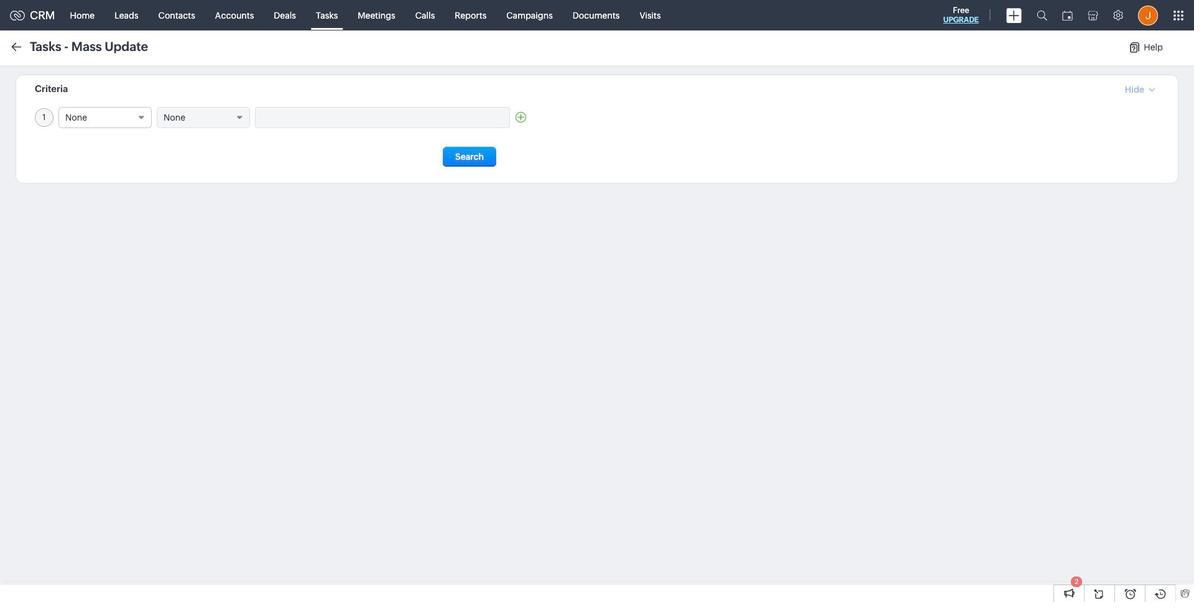 Task type: vqa. For each thing, say whether or not it's contained in the screenshot.
Profile image
yes



Task type: locate. For each thing, give the bounding box(es) containing it.
profile element
[[1131, 0, 1166, 30]]

create menu element
[[999, 0, 1030, 30]]

None text field
[[256, 108, 510, 128]]

search element
[[1030, 0, 1055, 30]]

logo image
[[10, 10, 25, 20]]

search image
[[1037, 10, 1048, 21]]

create menu image
[[1007, 8, 1022, 23]]



Task type: describe. For each thing, give the bounding box(es) containing it.
calendar image
[[1063, 10, 1073, 20]]

profile image
[[1139, 5, 1159, 25]]



